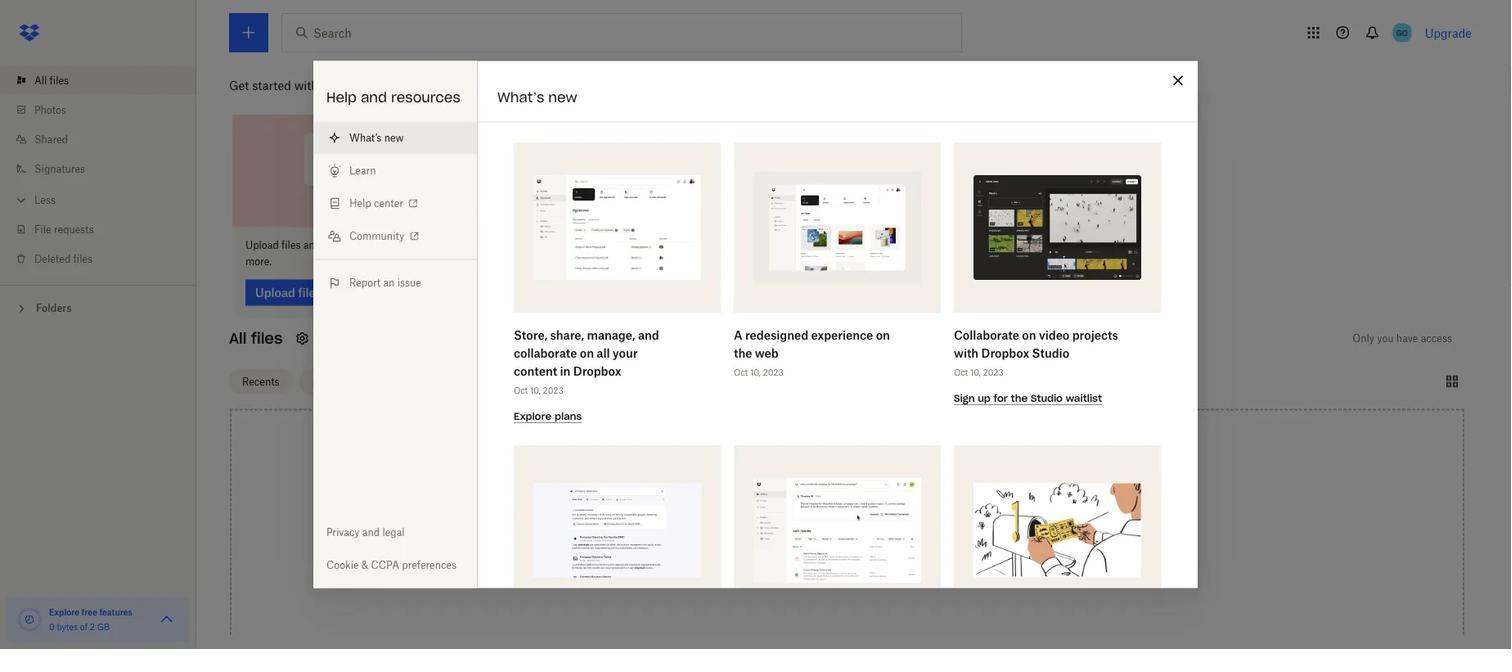 Task type: locate. For each thing, give the bounding box(es) containing it.
files right the upload
[[282, 239, 301, 252]]

on left all
[[580, 345, 594, 359]]

files up 'photos'
[[50, 74, 69, 86]]

to inside install on desktop to work on files offline and stay synced.
[[598, 239, 607, 252]]

explore plans
[[514, 410, 582, 422]]

help up the what's new button
[[327, 89, 357, 106]]

list containing all files
[[0, 56, 196, 285]]

to
[[358, 239, 367, 252], [598, 239, 607, 252], [863, 524, 874, 538]]

0 vertical spatial what's new
[[498, 89, 578, 106]]

share, up "collaborate" on the left bottom of the page
[[550, 327, 584, 341]]

center
[[374, 197, 404, 210]]

&
[[362, 559, 369, 571]]

oct down content
[[514, 385, 528, 395]]

help center link
[[313, 187, 477, 220]]

folders button
[[0, 295, 196, 320]]

anyone
[[854, 239, 888, 252]]

all up 'photos'
[[34, 74, 47, 86]]

explore inside help and resources dialog
[[514, 410, 552, 422]]

with inside the share files with anyone and control edit or view access.
[[831, 239, 852, 252]]

1 vertical spatial explore
[[49, 607, 80, 617]]

2 horizontal spatial 10,
[[971, 367, 981, 377]]

all files link
[[13, 65, 196, 95]]

1 horizontal spatial all files
[[229, 329, 283, 348]]

with for files
[[831, 239, 852, 252]]

the all files section of dropbox image
[[754, 171, 922, 283]]

1 horizontal spatial with
[[831, 239, 852, 252]]

view
[[978, 239, 999, 252]]

2 horizontal spatial 2023
[[983, 367, 1004, 377]]

started
[[252, 78, 291, 92]]

2 horizontal spatial oct
[[954, 367, 968, 377]]

with inside collaborate on video projects with dropbox studio oct 10, 2023
[[954, 345, 979, 359]]

edit,
[[370, 239, 390, 252]]

1 horizontal spatial 2023
[[763, 367, 784, 377]]

0 horizontal spatial new
[[384, 132, 404, 144]]

here
[[836, 524, 860, 538]]

community link
[[313, 220, 477, 252]]

oct up the sign
[[954, 367, 968, 377]]

1 vertical spatial share,
[[550, 327, 584, 341]]

1 vertical spatial dropbox
[[982, 345, 1030, 359]]

1 horizontal spatial new
[[549, 89, 578, 106]]

1 horizontal spatial to
[[598, 239, 607, 252]]

desktop
[[558, 239, 595, 252]]

1 horizontal spatial all
[[229, 329, 247, 348]]

files right share
[[809, 239, 829, 252]]

sign
[[954, 392, 975, 404]]

new inside button
[[384, 132, 404, 144]]

1 vertical spatial what's
[[349, 132, 382, 144]]

1 vertical spatial with
[[831, 239, 852, 252]]

2 horizontal spatial dropbox
[[982, 345, 1030, 359]]

0 vertical spatial what's
[[498, 89, 544, 106]]

1 horizontal spatial what's new
[[498, 89, 578, 106]]

0 horizontal spatial all
[[34, 74, 47, 86]]

and right the sign,
[[448, 239, 465, 252]]

explore up bytes
[[49, 607, 80, 617]]

files inside upload files and folders to edit, share, sign, and more.
[[282, 239, 301, 252]]

2 vertical spatial with
[[954, 345, 979, 359]]

help for help and resources
[[327, 89, 357, 106]]

oct inside a redesigned experience on the web oct 10, 2023
[[734, 367, 748, 377]]

studio inside collaborate on video projects with dropbox studio oct 10, 2023
[[1033, 345, 1070, 359]]

of
[[80, 622, 88, 632]]

on inside 'store, share, manage, and collaborate on all your content in dropbox oct 10, 2023'
[[580, 345, 594, 359]]

and right the manage,
[[638, 327, 659, 341]]

upload
[[246, 239, 279, 252]]

resources
[[391, 89, 461, 106]]

0 vertical spatial explore
[[514, 410, 552, 422]]

on up synced.
[[544, 239, 555, 252]]

to right here
[[863, 524, 874, 538]]

less
[[34, 194, 56, 206]]

upgrade link
[[1425, 26, 1472, 40]]

all files up 'photos'
[[34, 74, 69, 86]]

0 vertical spatial all files
[[34, 74, 69, 86]]

10, inside 'store, share, manage, and collaborate on all your content in dropbox oct 10, 2023'
[[530, 385, 541, 395]]

0 horizontal spatial explore
[[49, 607, 80, 617]]

starred button
[[299, 369, 361, 395]]

explore left plans
[[514, 410, 552, 422]]

you
[[1378, 333, 1394, 345]]

10, up up
[[971, 367, 981, 377]]

0 vertical spatial all
[[34, 74, 47, 86]]

files right deleted
[[73, 252, 93, 265]]

explore for explore free features 0 bytes of 2 gb
[[49, 607, 80, 617]]

cookie
[[327, 559, 359, 571]]

studio
[[1033, 345, 1070, 359], [1031, 392, 1063, 404]]

help and resources dialog
[[313, 61, 1198, 649]]

share, inside upload files and folders to edit, share, sign, and more.
[[393, 239, 420, 252]]

the
[[734, 345, 752, 359], [1011, 392, 1028, 404]]

install on desktop to work on files offline and stay synced.
[[512, 239, 721, 268]]

1 horizontal spatial explore
[[514, 410, 552, 422]]

redesigned
[[746, 327, 809, 341]]

an
[[383, 277, 395, 289]]

cookie & ccpa preferences button
[[313, 549, 477, 582]]

10, down content
[[530, 385, 541, 395]]

2 horizontal spatial with
[[954, 345, 979, 359]]

synced.
[[534, 256, 569, 268]]

to left work
[[598, 239, 607, 252]]

0 vertical spatial share,
[[393, 239, 420, 252]]

0 horizontal spatial share,
[[393, 239, 420, 252]]

0 vertical spatial the
[[734, 345, 752, 359]]

1 horizontal spatial what's
[[498, 89, 544, 106]]

0 horizontal spatial 10,
[[530, 385, 541, 395]]

dropbox right started
[[321, 78, 367, 92]]

help
[[327, 89, 357, 106], [349, 197, 371, 210]]

0 horizontal spatial oct
[[514, 385, 528, 395]]

0 vertical spatial help
[[327, 89, 357, 106]]

to for drop files here to upload
[[863, 524, 874, 538]]

2023 down in
[[543, 385, 564, 395]]

share,
[[393, 239, 420, 252], [550, 327, 584, 341]]

on
[[544, 239, 555, 252], [635, 239, 647, 252], [876, 327, 890, 341], [1023, 327, 1037, 341], [580, 345, 594, 359]]

shared link
[[13, 124, 196, 154]]

the down 'a'
[[734, 345, 752, 359]]

up
[[978, 392, 991, 404]]

0 horizontal spatial with
[[294, 78, 318, 92]]

dropbox down all
[[574, 363, 622, 377]]

1 horizontal spatial the
[[1011, 392, 1028, 404]]

what's inside button
[[349, 132, 382, 144]]

1 vertical spatial help
[[349, 197, 371, 210]]

collaborate
[[954, 327, 1020, 341]]

help left center
[[349, 197, 371, 210]]

1 horizontal spatial oct
[[734, 367, 748, 377]]

offline
[[671, 239, 701, 252]]

the entry point screen of dropbox sign image
[[534, 175, 701, 280]]

folders
[[324, 239, 355, 252]]

0 horizontal spatial all files
[[34, 74, 69, 86]]

files up recents button
[[251, 329, 283, 348]]

explore free features 0 bytes of 2 gb
[[49, 607, 132, 632]]

2 horizontal spatial to
[[863, 524, 874, 538]]

and right offline
[[703, 239, 721, 252]]

oct down 'a'
[[734, 367, 748, 377]]

0 horizontal spatial what's
[[349, 132, 382, 144]]

explore
[[514, 410, 552, 422], [49, 607, 80, 617]]

2023 up for
[[983, 367, 1004, 377]]

what's new
[[498, 89, 578, 106], [349, 132, 404, 144]]

what's
[[498, 89, 544, 106], [349, 132, 382, 144]]

manage,
[[587, 327, 636, 341]]

2023 down web
[[763, 367, 784, 377]]

and inside the share files with anyone and control edit or view access.
[[890, 239, 908, 252]]

help center
[[349, 197, 404, 210]]

sign up for the studio waitlist
[[954, 392, 1102, 404]]

0 vertical spatial with
[[294, 78, 318, 92]]

all inside list item
[[34, 74, 47, 86]]

the inside a redesigned experience on the web oct 10, 2023
[[734, 345, 752, 359]]

studio down video
[[1033, 345, 1070, 359]]

oct
[[734, 367, 748, 377], [954, 367, 968, 377], [514, 385, 528, 395]]

to left edit,
[[358, 239, 367, 252]]

with right started
[[294, 78, 318, 92]]

oct inside collaborate on video projects with dropbox studio oct 10, 2023
[[954, 367, 968, 377]]

0 vertical spatial dropbox
[[321, 78, 367, 92]]

and left control
[[890, 239, 908, 252]]

all up recents
[[229, 329, 247, 348]]

what's new inside button
[[349, 132, 404, 144]]

1 horizontal spatial share,
[[550, 327, 584, 341]]

only you have access
[[1353, 333, 1453, 345]]

with
[[294, 78, 318, 92], [831, 239, 852, 252], [954, 345, 979, 359]]

the right for
[[1011, 392, 1028, 404]]

with left anyone
[[831, 239, 852, 252]]

0 horizontal spatial the
[[734, 345, 752, 359]]

files left offline
[[649, 239, 669, 252]]

0 horizontal spatial 2023
[[543, 385, 564, 395]]

all
[[597, 345, 610, 359]]

files
[[50, 74, 69, 86], [282, 239, 301, 252], [649, 239, 669, 252], [809, 239, 829, 252], [73, 252, 93, 265], [251, 329, 283, 348], [811, 524, 833, 538]]

0 horizontal spatial dropbox
[[321, 78, 367, 92]]

all files
[[34, 74, 69, 86], [229, 329, 283, 348]]

0 horizontal spatial what's new
[[349, 132, 404, 144]]

10,
[[750, 367, 761, 377], [971, 367, 981, 377], [530, 385, 541, 395]]

on right experience
[[876, 327, 890, 341]]

0 vertical spatial studio
[[1033, 345, 1070, 359]]

1 horizontal spatial dropbox
[[574, 363, 622, 377]]

get started with dropbox
[[229, 78, 367, 92]]

with down the collaborate
[[954, 345, 979, 359]]

all files up recents
[[229, 329, 283, 348]]

content
[[514, 363, 557, 377]]

explore inside explore free features 0 bytes of 2 gb
[[49, 607, 80, 617]]

0 horizontal spatial to
[[358, 239, 367, 252]]

1 vertical spatial what's new
[[349, 132, 404, 144]]

dropbox down the collaborate
[[982, 345, 1030, 359]]

1 vertical spatial new
[[384, 132, 404, 144]]

work
[[609, 239, 632, 252]]

help and resources
[[327, 89, 461, 106]]

on inside collaborate on video projects with dropbox studio oct 10, 2023
[[1023, 327, 1037, 341]]

on left video
[[1023, 327, 1037, 341]]

bytes
[[57, 622, 78, 632]]

share, right edit,
[[393, 239, 420, 252]]

2 vertical spatial dropbox
[[574, 363, 622, 377]]

list
[[0, 56, 196, 285]]

waitlist
[[1066, 392, 1102, 404]]

drop files here to upload
[[781, 524, 914, 538]]

new
[[549, 89, 578, 106], [384, 132, 404, 144]]

stay
[[512, 256, 532, 268]]

1 horizontal spatial 10,
[[750, 367, 761, 377]]

community
[[349, 230, 405, 242]]

10, down web
[[750, 367, 761, 377]]

studio left "waitlist"
[[1031, 392, 1063, 404]]

install
[[512, 239, 541, 252]]

privacy and legal link
[[313, 516, 477, 549]]



Task type: vqa. For each thing, say whether or not it's contained in the screenshot.
ONLY YOU within the NAME MICROSOFT_PRIDE_2, MODIFIED 12/5/2023 2:20 PM, "element"
no



Task type: describe. For each thing, give the bounding box(es) containing it.
0
[[49, 622, 55, 632]]

or
[[966, 239, 976, 252]]

edit
[[946, 239, 963, 252]]

report
[[349, 277, 381, 289]]

share files with anyone and control edit or view access.
[[779, 239, 999, 268]]

store, share, manage, and collaborate on all your content in dropbox oct 10, 2023
[[514, 327, 659, 395]]

collaborate on video projects with dropbox studio oct 10, 2023
[[954, 327, 1119, 377]]

all files list item
[[0, 65, 196, 95]]

photos
[[34, 104, 66, 116]]

report an issue
[[349, 277, 421, 289]]

10, inside a redesigned experience on the web oct 10, 2023
[[750, 367, 761, 377]]

what's new button
[[313, 122, 477, 154]]

explore for explore plans
[[514, 410, 552, 422]]

learn
[[349, 165, 376, 177]]

1 vertical spatial all files
[[229, 329, 283, 348]]

issue
[[397, 277, 421, 289]]

plans
[[555, 410, 582, 422]]

dropbox inside 'store, share, manage, and collaborate on all your content in dropbox oct 10, 2023'
[[574, 363, 622, 377]]

share, inside 'store, share, manage, and collaborate on all your content in dropbox oct 10, 2023'
[[550, 327, 584, 341]]

requests
[[54, 223, 94, 235]]

privacy
[[327, 526, 360, 539]]

on inside a redesigned experience on the web oct 10, 2023
[[876, 327, 890, 341]]

oct inside 'store, share, manage, and collaborate on all your content in dropbox oct 10, 2023'
[[514, 385, 528, 395]]

with for started
[[294, 78, 318, 92]]

a redesigned experience on the web oct 10, 2023
[[734, 327, 890, 377]]

legal
[[383, 526, 405, 539]]

deleted files
[[34, 252, 93, 265]]

explore plans link
[[514, 408, 582, 423]]

1 vertical spatial all
[[229, 329, 247, 348]]

signatures
[[34, 162, 85, 175]]

with dropbox studio, users can collaborate on video projects image
[[974, 175, 1142, 280]]

all files inside list item
[[34, 74, 69, 86]]

on right work
[[635, 239, 647, 252]]

deleted
[[34, 252, 71, 265]]

privacy and legal
[[327, 526, 405, 539]]

control
[[910, 239, 943, 252]]

less image
[[13, 192, 29, 208]]

files inside the share files with anyone and control edit or view access.
[[809, 239, 829, 252]]

dash answer screen image
[[534, 483, 701, 577]]

10, inside collaborate on video projects with dropbox studio oct 10, 2023
[[971, 367, 981, 377]]

sign,
[[423, 239, 445, 252]]

file requests
[[34, 223, 94, 235]]

store,
[[514, 327, 548, 341]]

0 vertical spatial new
[[549, 89, 578, 106]]

2023 inside 'store, share, manage, and collaborate on all your content in dropbox oct 10, 2023'
[[543, 385, 564, 395]]

upload files and folders to edit, share, sign, and more.
[[246, 239, 465, 268]]

for
[[994, 392, 1008, 404]]

files inside 'link'
[[73, 252, 93, 265]]

files left here
[[811, 524, 833, 538]]

video
[[1039, 327, 1070, 341]]

quota usage element
[[16, 606, 43, 633]]

a
[[734, 327, 743, 341]]

cookie & ccpa preferences
[[327, 559, 457, 571]]

and left folders
[[303, 239, 321, 252]]

folders
[[36, 302, 72, 314]]

1 vertical spatial the
[[1011, 392, 1028, 404]]

preferences
[[402, 559, 457, 571]]

and inside 'store, share, manage, and collaborate on all your content in dropbox oct 10, 2023'
[[638, 327, 659, 341]]

have
[[1397, 333, 1419, 345]]

to inside upload files and folders to edit, share, sign, and more.
[[358, 239, 367, 252]]

files inside list item
[[50, 74, 69, 86]]

signatures link
[[13, 154, 196, 183]]

2023 inside collaborate on video projects with dropbox studio oct 10, 2023
[[983, 367, 1004, 377]]

someone looking at a paper coupon image
[[974, 483, 1142, 577]]

recents button
[[229, 369, 293, 395]]

experience
[[812, 327, 873, 341]]

and inside install on desktop to work on files offline and stay synced.
[[703, 239, 721, 252]]

photos link
[[13, 95, 196, 124]]

in
[[560, 363, 571, 377]]

to for install on desktop to work on files offline and stay synced.
[[598, 239, 607, 252]]

dropbox inside collaborate on video projects with dropbox studio oct 10, 2023
[[982, 345, 1030, 359]]

sign up for the studio waitlist link
[[954, 390, 1102, 405]]

features
[[99, 607, 132, 617]]

free
[[82, 607, 97, 617]]

get
[[229, 78, 249, 92]]

gb
[[97, 622, 110, 632]]

file requests link
[[13, 214, 196, 244]]

2
[[90, 622, 95, 632]]

ccpa
[[371, 559, 399, 571]]

starred
[[312, 376, 348, 388]]

dropbox image
[[13, 16, 46, 49]]

report an issue link
[[313, 266, 477, 299]]

share
[[779, 239, 807, 252]]

deleted files link
[[13, 244, 196, 273]]

only
[[1353, 333, 1375, 345]]

access
[[1421, 333, 1453, 345]]

file
[[34, 223, 51, 235]]

drop
[[781, 524, 808, 538]]

access.
[[779, 256, 813, 268]]

your
[[613, 345, 638, 359]]

1 vertical spatial studio
[[1031, 392, 1063, 404]]

upload
[[877, 524, 914, 538]]

files inside install on desktop to work on files offline and stay synced.
[[649, 239, 669, 252]]

and left legal
[[362, 526, 380, 539]]

shared
[[34, 133, 68, 145]]

and up the what's new button
[[361, 89, 387, 106]]

recents
[[242, 376, 280, 388]]

2023 inside a redesigned experience on the web oct 10, 2023
[[763, 367, 784, 377]]

upgrade
[[1425, 26, 1472, 40]]

help for help center
[[349, 197, 371, 210]]

dropbox ai helps users search for files in their folders image
[[754, 478, 922, 582]]

web
[[755, 345, 779, 359]]

learn link
[[313, 154, 477, 187]]



